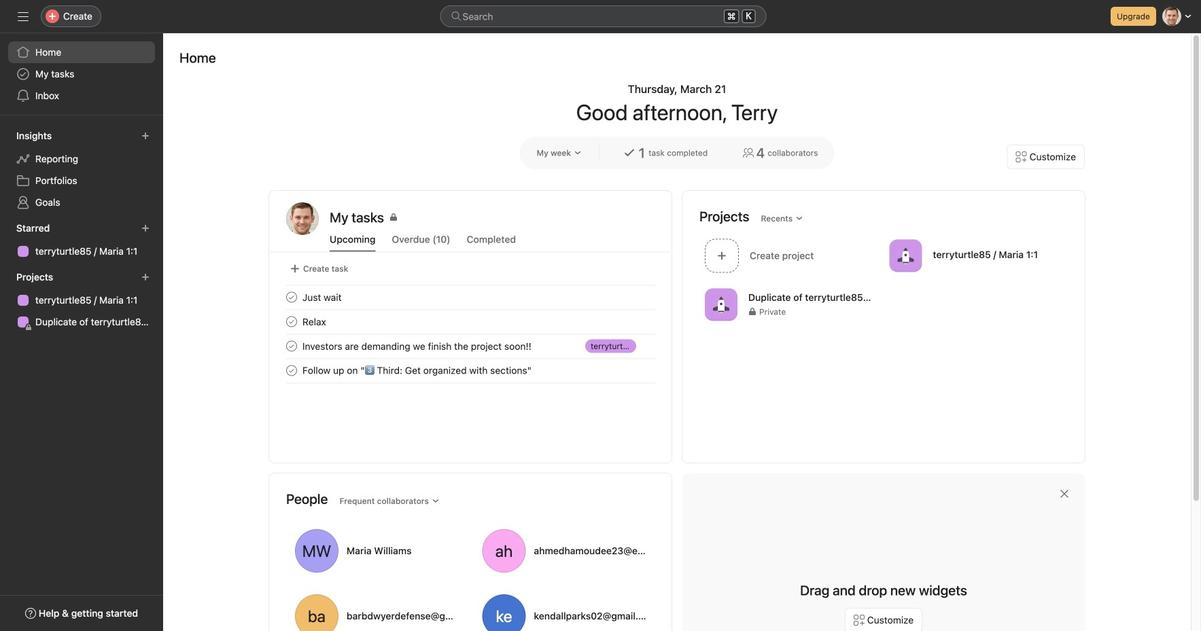 Task type: describe. For each thing, give the bounding box(es) containing it.
new insights image
[[141, 132, 150, 140]]

mark complete image for fourth mark complete checkbox from the top
[[284, 363, 300, 379]]

1 mark complete image from the top
[[284, 289, 300, 306]]

2 mark complete image from the top
[[284, 314, 300, 330]]

Search tasks, projects, and more text field
[[440, 5, 767, 27]]

2 mark complete checkbox from the top
[[284, 314, 300, 330]]

starred element
[[0, 216, 163, 265]]

1 mark complete checkbox from the top
[[284, 289, 300, 306]]

hide sidebar image
[[18, 11, 29, 22]]

dismiss image
[[1060, 489, 1071, 500]]

projects element
[[0, 265, 163, 336]]

insights element
[[0, 124, 163, 216]]

add items to starred image
[[141, 224, 150, 233]]



Task type: vqa. For each thing, say whether or not it's contained in the screenshot.
topmost Mark complete icon
yes



Task type: locate. For each thing, give the bounding box(es) containing it.
0 vertical spatial mark complete image
[[284, 289, 300, 306]]

Mark complete checkbox
[[284, 289, 300, 306], [284, 314, 300, 330], [284, 338, 300, 355], [284, 363, 300, 379]]

1 vertical spatial mark complete image
[[284, 363, 300, 379]]

view profile image
[[286, 203, 319, 235]]

1 vertical spatial mark complete image
[[284, 314, 300, 330]]

None field
[[440, 5, 767, 27]]

mark complete image for 3rd mark complete checkbox from the top
[[284, 338, 300, 355]]

list item
[[700, 235, 885, 277], [270, 285, 672, 310], [270, 310, 672, 334], [270, 334, 672, 359], [270, 359, 672, 383]]

rocket image
[[898, 248, 915, 264]]

new project or portfolio image
[[141, 273, 150, 282]]

mark complete image
[[284, 289, 300, 306], [284, 314, 300, 330]]

0 vertical spatial mark complete image
[[284, 338, 300, 355]]

1 mark complete image from the top
[[284, 338, 300, 355]]

global element
[[0, 33, 163, 115]]

2 mark complete image from the top
[[284, 363, 300, 379]]

3 mark complete checkbox from the top
[[284, 338, 300, 355]]

mark complete image
[[284, 338, 300, 355], [284, 363, 300, 379]]

4 mark complete checkbox from the top
[[284, 363, 300, 379]]

rocket image
[[714, 297, 730, 313]]



